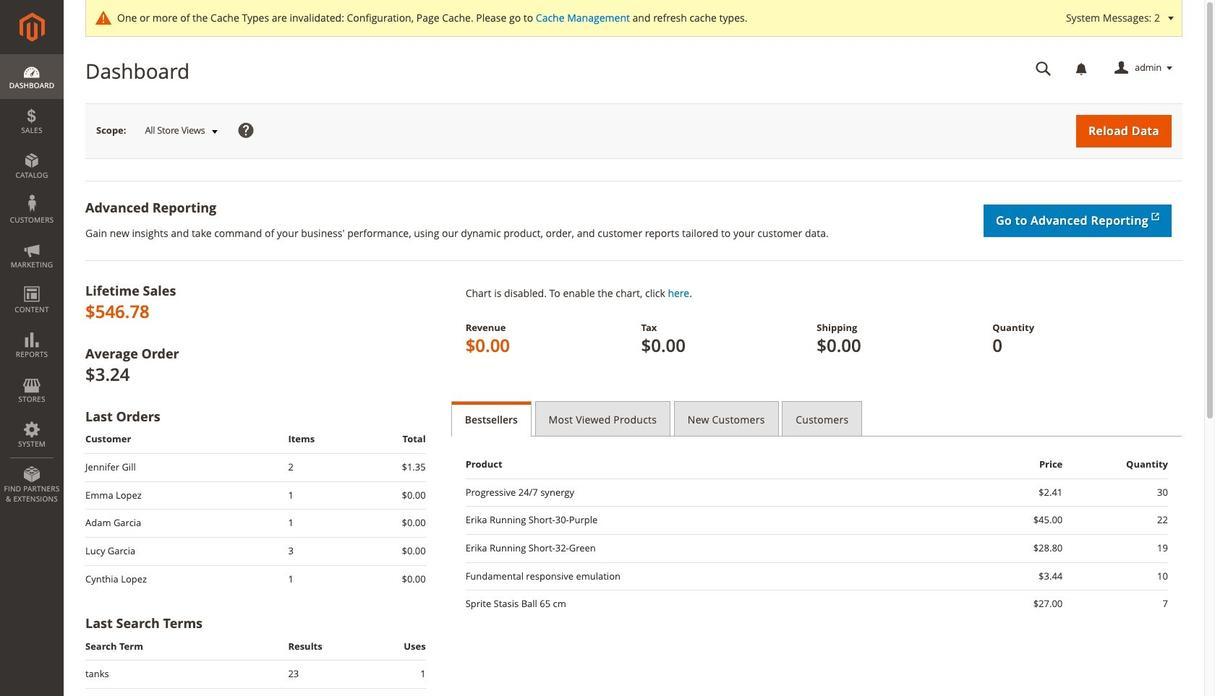 Task type: locate. For each thing, give the bounding box(es) containing it.
tab list
[[451, 401, 1183, 437]]

menu bar
[[0, 54, 64, 512]]

None text field
[[1026, 56, 1062, 81]]



Task type: describe. For each thing, give the bounding box(es) containing it.
magento admin panel image
[[19, 12, 44, 42]]



Task type: vqa. For each thing, say whether or not it's contained in the screenshot.
Zeppelin Yoga Pant "Image"
no



